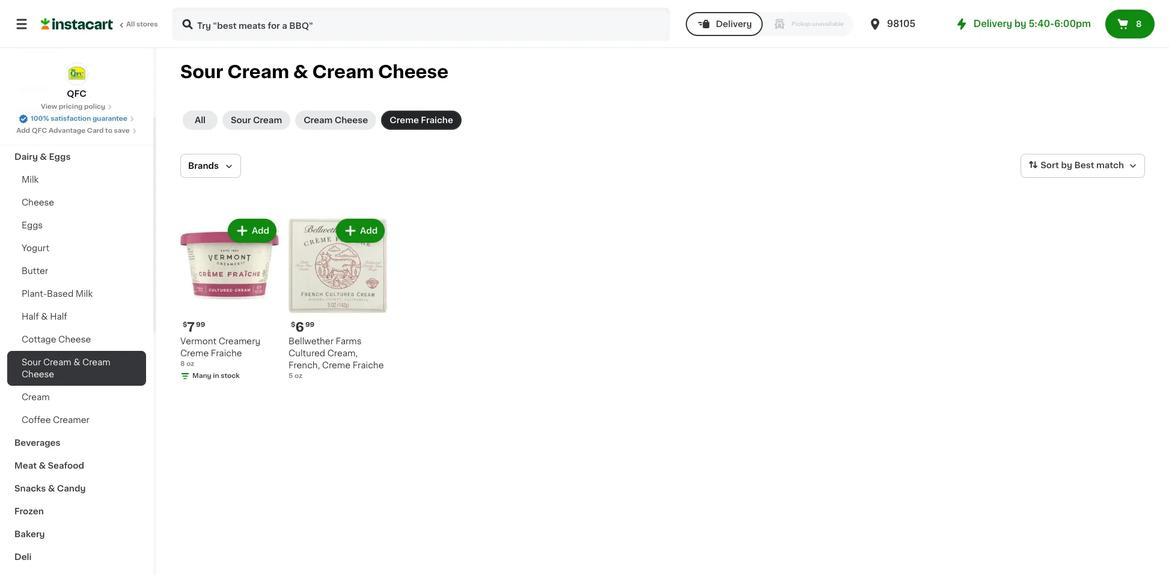 Task type: describe. For each thing, give the bounding box(es) containing it.
thanksgiving
[[14, 107, 72, 115]]

lists
[[34, 41, 54, 50]]

cream,
[[328, 349, 358, 358]]

snacks
[[14, 485, 46, 493]]

vermont
[[180, 337, 217, 346]]

butter link
[[7, 260, 146, 283]]

delivery for delivery by 5:40-6:00pm
[[974, 19, 1013, 28]]

$ for 7
[[183, 322, 187, 328]]

product group containing 6
[[289, 217, 387, 381]]

1 half from the left
[[22, 313, 39, 321]]

add button for 7
[[229, 220, 276, 242]]

1 vertical spatial eggs
[[22, 221, 43, 230]]

all stores
[[126, 21, 158, 28]]

thanksgiving link
[[7, 100, 146, 123]]

Search field
[[173, 8, 669, 40]]

frozen link
[[7, 500, 146, 523]]

recipes
[[14, 84, 50, 93]]

2 half from the left
[[50, 313, 67, 321]]

fraiche inside bellwether farms cultured cream, french, creme fraiche 5 oz
[[353, 362, 384, 370]]

farms
[[336, 337, 362, 346]]

service type group
[[686, 12, 854, 36]]

seafood
[[48, 462, 84, 470]]

many in stock
[[192, 373, 240, 380]]

& for seafood
[[39, 462, 46, 470]]

all link
[[183, 111, 218, 130]]

beverages link
[[7, 432, 146, 455]]

candy
[[57, 485, 86, 493]]

snacks & candy
[[14, 485, 86, 493]]

view pricing policy
[[41, 103, 105, 110]]

to
[[105, 128, 112, 134]]

creme inside "creme fraiche" link
[[390, 116, 419, 124]]

card
[[87, 128, 104, 134]]

creamery
[[219, 337, 261, 346]]

policy
[[84, 103, 105, 110]]

0 vertical spatial sour cream & cream cheese
[[180, 63, 449, 81]]

plant-based milk link
[[7, 283, 146, 306]]

save
[[114, 128, 130, 134]]

Best match Sort by field
[[1021, 154, 1146, 178]]

by for delivery
[[1015, 19, 1027, 28]]

$ 6 99
[[291, 321, 315, 334]]

cream inside 'link'
[[22, 393, 50, 402]]

2 horizontal spatial sour
[[231, 116, 251, 124]]

cottage cheese link
[[7, 328, 146, 351]]

add qfc advantage card to save link
[[16, 126, 137, 136]]

dairy & eggs
[[14, 153, 71, 161]]

& up cream cheese link
[[293, 63, 308, 81]]

0 horizontal spatial milk
[[22, 176, 39, 184]]

0 vertical spatial sour
[[180, 63, 223, 81]]

deli link
[[7, 546, 146, 569]]

best match
[[1075, 161, 1125, 170]]

99 for 6
[[305, 322, 315, 328]]

eggs link
[[7, 214, 146, 237]]

qfc inside qfc link
[[67, 90, 86, 98]]

dairy & eggs link
[[7, 146, 146, 168]]

plant-based milk
[[22, 290, 93, 298]]

deli
[[14, 553, 32, 562]]

100%
[[31, 115, 49, 122]]

guarantee
[[93, 115, 127, 122]]

instacart logo image
[[41, 17, 113, 31]]

qfc link
[[65, 63, 88, 100]]

& for eggs
[[40, 153, 47, 161]]

butter
[[22, 267, 48, 275]]

add for 6
[[360, 227, 378, 235]]

98105 button
[[868, 7, 941, 41]]

98105
[[888, 19, 916, 28]]

coffee
[[22, 416, 51, 425]]

8 button
[[1106, 10, 1155, 38]]

$ 7 99
[[183, 321, 205, 334]]

satisfaction
[[51, 115, 91, 122]]

creamer
[[53, 416, 90, 425]]

dairy
[[14, 153, 38, 161]]

in
[[213, 373, 219, 380]]

coffee creamer
[[22, 416, 90, 425]]

advantage
[[49, 128, 86, 134]]

cheese link
[[7, 191, 146, 214]]

half & half
[[22, 313, 67, 321]]

1 horizontal spatial milk
[[76, 290, 93, 298]]

8 inside 8 button
[[1137, 20, 1142, 28]]

delivery button
[[686, 12, 763, 36]]

100% satisfaction guarantee button
[[19, 112, 135, 124]]

5
[[289, 373, 293, 380]]

view pricing policy link
[[41, 102, 113, 112]]

creme fraiche link
[[381, 111, 462, 130]]

creme fraiche
[[390, 116, 453, 124]]

sour cream & cream cheese link
[[7, 351, 146, 386]]

& for candy
[[48, 485, 55, 493]]

sort
[[1041, 161, 1060, 170]]

plant-
[[22, 290, 47, 298]]

all for all
[[195, 116, 206, 124]]

match
[[1097, 161, 1125, 170]]

sort by
[[1041, 161, 1073, 170]]

yogurt link
[[7, 237, 146, 260]]

meat
[[14, 462, 37, 470]]



Task type: vqa. For each thing, say whether or not it's contained in the screenshot.
Cream,
yes



Task type: locate. For each thing, give the bounding box(es) containing it.
1 vertical spatial creme
[[180, 349, 209, 358]]

qfc logo image
[[65, 63, 88, 85]]

delivery for delivery
[[716, 20, 752, 28]]

& right dairy
[[40, 153, 47, 161]]

coffee creamer link
[[7, 409, 146, 432]]

cottage
[[22, 336, 56, 344]]

& down cottage cheese link at the bottom of the page
[[73, 358, 80, 367]]

snacks & candy link
[[7, 478, 146, 500]]

1 vertical spatial by
[[1062, 161, 1073, 170]]

99 right 7
[[196, 322, 205, 328]]

0 horizontal spatial 99
[[196, 322, 205, 328]]

cream cheese link
[[295, 111, 377, 130]]

6:00pm
[[1055, 19, 1092, 28]]

brands
[[188, 162, 219, 170]]

0 horizontal spatial by
[[1015, 19, 1027, 28]]

2 add button from the left
[[337, 220, 384, 242]]

2 horizontal spatial fraiche
[[421, 116, 453, 124]]

0 horizontal spatial delivery
[[716, 20, 752, 28]]

bakery
[[14, 530, 45, 539]]

2 product group from the left
[[289, 217, 387, 381]]

& up cottage at the bottom left
[[41, 313, 48, 321]]

add button for 6
[[337, 220, 384, 242]]

sour down cottage at the bottom left
[[22, 358, 41, 367]]

& inside half & half link
[[41, 313, 48, 321]]

sour cream & cream cheese up cream cheese link
[[180, 63, 449, 81]]

cottage cheese
[[22, 336, 91, 344]]

1 vertical spatial sour
[[231, 116, 251, 124]]

1 horizontal spatial add button
[[337, 220, 384, 242]]

bellwether farms cultured cream, french, creme fraiche 5 oz
[[289, 337, 384, 380]]

$ inside $ 7 99
[[183, 322, 187, 328]]

&
[[293, 63, 308, 81], [40, 153, 47, 161], [41, 313, 48, 321], [73, 358, 80, 367], [39, 462, 46, 470], [48, 485, 55, 493]]

2 vertical spatial creme
[[322, 362, 351, 370]]

0 horizontal spatial half
[[22, 313, 39, 321]]

best
[[1075, 161, 1095, 170]]

& inside meat & seafood link
[[39, 462, 46, 470]]

0 vertical spatial all
[[126, 21, 135, 28]]

by left 5:40-
[[1015, 19, 1027, 28]]

0 horizontal spatial sour
[[22, 358, 41, 367]]

1 horizontal spatial sour cream & cream cheese
[[180, 63, 449, 81]]

1 vertical spatial sour cream & cream cheese
[[22, 358, 110, 379]]

lists link
[[7, 34, 146, 58]]

bakery link
[[7, 523, 146, 546]]

eggs up yogurt
[[22, 221, 43, 230]]

1 horizontal spatial 8
[[1137, 20, 1142, 28]]

milk link
[[7, 168, 146, 191]]

cultured
[[289, 349, 325, 358]]

all up the brands
[[195, 116, 206, 124]]

99 inside $ 6 99
[[305, 322, 315, 328]]

produce link
[[7, 123, 146, 146]]

1 horizontal spatial by
[[1062, 161, 1073, 170]]

cream link
[[7, 386, 146, 409]]

bellwether
[[289, 337, 334, 346]]

many
[[192, 373, 212, 380]]

1 horizontal spatial $
[[291, 322, 296, 328]]

qfc inside the add qfc advantage card to save link
[[32, 128, 47, 134]]

oz up many on the left of the page
[[187, 361, 194, 368]]

brands button
[[180, 154, 241, 178]]

pricing
[[59, 103, 83, 110]]

oz inside bellwether farms cultured cream, french, creme fraiche 5 oz
[[295, 373, 303, 380]]

half
[[22, 313, 39, 321], [50, 313, 67, 321]]

7
[[187, 321, 195, 334]]

0 horizontal spatial 8
[[180, 361, 185, 368]]

add for 7
[[252, 227, 270, 235]]

1 vertical spatial 8
[[180, 361, 185, 368]]

2 vertical spatial sour
[[22, 358, 41, 367]]

$ for 6
[[291, 322, 296, 328]]

delivery by 5:40-6:00pm link
[[955, 17, 1092, 31]]

8 inside the vermont creamery creme fraiche 8 oz
[[180, 361, 185, 368]]

by right sort
[[1062, 161, 1073, 170]]

0 horizontal spatial sour cream & cream cheese
[[22, 358, 110, 379]]

1 horizontal spatial eggs
[[49, 153, 71, 161]]

99
[[196, 322, 205, 328], [305, 322, 315, 328]]

add button
[[229, 220, 276, 242], [337, 220, 384, 242]]

& inside sour cream & cream cheese
[[73, 358, 80, 367]]

eggs down advantage
[[49, 153, 71, 161]]

1 horizontal spatial delivery
[[974, 19, 1013, 28]]

1 vertical spatial all
[[195, 116, 206, 124]]

1 horizontal spatial creme
[[322, 362, 351, 370]]

fraiche
[[421, 116, 453, 124], [211, 349, 242, 358], [353, 362, 384, 370]]

qfc down 100%
[[32, 128, 47, 134]]

milk right based
[[76, 290, 93, 298]]

beverages
[[14, 439, 60, 447]]

$ up bellwether
[[291, 322, 296, 328]]

oz
[[187, 361, 194, 368], [295, 373, 303, 380]]

8
[[1137, 20, 1142, 28], [180, 361, 185, 368]]

0 horizontal spatial creme
[[180, 349, 209, 358]]

sour cream
[[231, 116, 282, 124]]

yogurt
[[22, 244, 49, 253]]

& for half
[[41, 313, 48, 321]]

all left stores
[[126, 21, 135, 28]]

delivery
[[974, 19, 1013, 28], [716, 20, 752, 28]]

qfc up the view pricing policy "link"
[[67, 90, 86, 98]]

2 vertical spatial fraiche
[[353, 362, 384, 370]]

0 horizontal spatial qfc
[[32, 128, 47, 134]]

0 vertical spatial creme
[[390, 116, 419, 124]]

1 add button from the left
[[229, 220, 276, 242]]

fraiche inside the vermont creamery creme fraiche 8 oz
[[211, 349, 242, 358]]

half down plant-based milk
[[50, 313, 67, 321]]

vermont creamery creme fraiche 8 oz
[[180, 337, 261, 368]]

add qfc advantage card to save
[[16, 128, 130, 134]]

french,
[[289, 362, 320, 370]]

creme inside the vermont creamery creme fraiche 8 oz
[[180, 349, 209, 358]]

1 99 from the left
[[196, 322, 205, 328]]

product group
[[180, 217, 279, 384], [289, 217, 387, 381]]

sour cream & cream cheese
[[180, 63, 449, 81], [22, 358, 110, 379]]

2 horizontal spatial creme
[[390, 116, 419, 124]]

& inside snacks & candy link
[[48, 485, 55, 493]]

$ inside $ 6 99
[[291, 322, 296, 328]]

recipes link
[[7, 77, 146, 100]]

None search field
[[172, 7, 671, 41]]

1 vertical spatial qfc
[[32, 128, 47, 134]]

0 vertical spatial 8
[[1137, 20, 1142, 28]]

0 vertical spatial eggs
[[49, 153, 71, 161]]

1 horizontal spatial 99
[[305, 322, 315, 328]]

& inside dairy & eggs link
[[40, 153, 47, 161]]

by for sort
[[1062, 161, 1073, 170]]

cream cheese
[[304, 116, 368, 124]]

stores
[[136, 21, 158, 28]]

1 vertical spatial fraiche
[[211, 349, 242, 358]]

1 $ from the left
[[183, 322, 187, 328]]

sour
[[180, 63, 223, 81], [231, 116, 251, 124], [22, 358, 41, 367]]

1 horizontal spatial fraiche
[[353, 362, 384, 370]]

0 vertical spatial fraiche
[[421, 116, 453, 124]]

oz right 5
[[295, 373, 303, 380]]

0 horizontal spatial fraiche
[[211, 349, 242, 358]]

stock
[[221, 373, 240, 380]]

6
[[296, 321, 304, 334]]

1 vertical spatial oz
[[295, 373, 303, 380]]

99 for 7
[[196, 322, 205, 328]]

sour cream link
[[223, 111, 291, 130]]

delivery by 5:40-6:00pm
[[974, 19, 1092, 28]]

5:40-
[[1029, 19, 1055, 28]]

cheese
[[378, 63, 449, 81], [335, 116, 368, 124], [22, 198, 54, 207], [58, 336, 91, 344], [22, 370, 54, 379]]

2 $ from the left
[[291, 322, 296, 328]]

product group containing 7
[[180, 217, 279, 384]]

1 horizontal spatial qfc
[[67, 90, 86, 98]]

1 horizontal spatial sour
[[180, 63, 223, 81]]

99 right 6
[[305, 322, 315, 328]]

produce
[[14, 130, 51, 138]]

0 horizontal spatial $
[[183, 322, 187, 328]]

eggs
[[49, 153, 71, 161], [22, 221, 43, 230]]

milk
[[22, 176, 39, 184], [76, 290, 93, 298]]

based
[[47, 290, 74, 298]]

delivery inside button
[[716, 20, 752, 28]]

100% satisfaction guarantee
[[31, 115, 127, 122]]

$
[[183, 322, 187, 328], [291, 322, 296, 328]]

1 horizontal spatial oz
[[295, 373, 303, 380]]

meat & seafood link
[[7, 455, 146, 478]]

1 vertical spatial milk
[[76, 290, 93, 298]]

0 horizontal spatial oz
[[187, 361, 194, 368]]

1 product group from the left
[[180, 217, 279, 384]]

milk down dairy
[[22, 176, 39, 184]]

qfc
[[67, 90, 86, 98], [32, 128, 47, 134]]

oz inside the vermont creamery creme fraiche 8 oz
[[187, 361, 194, 368]]

half down plant-
[[22, 313, 39, 321]]

1 horizontal spatial product group
[[289, 217, 387, 381]]

creme
[[390, 116, 419, 124], [180, 349, 209, 358], [322, 362, 351, 370]]

0 vertical spatial qfc
[[67, 90, 86, 98]]

0 horizontal spatial product group
[[180, 217, 279, 384]]

all stores link
[[41, 7, 159, 41]]

1 horizontal spatial add
[[252, 227, 270, 235]]

& left candy on the bottom left of the page
[[48, 485, 55, 493]]

0 vertical spatial by
[[1015, 19, 1027, 28]]

sour cream & cream cheese down cottage cheese
[[22, 358, 110, 379]]

0 vertical spatial oz
[[187, 361, 194, 368]]

0 horizontal spatial eggs
[[22, 221, 43, 230]]

1 horizontal spatial half
[[50, 313, 67, 321]]

meat & seafood
[[14, 462, 84, 470]]

1 horizontal spatial all
[[195, 116, 206, 124]]

0 horizontal spatial add button
[[229, 220, 276, 242]]

0 horizontal spatial add
[[16, 128, 30, 134]]

all for all stores
[[126, 21, 135, 28]]

0 vertical spatial milk
[[22, 176, 39, 184]]

99 inside $ 7 99
[[196, 322, 205, 328]]

cream
[[228, 63, 289, 81], [312, 63, 374, 81], [253, 116, 282, 124], [304, 116, 333, 124], [43, 358, 71, 367], [82, 358, 110, 367], [22, 393, 50, 402]]

view
[[41, 103, 57, 110]]

2 horizontal spatial add
[[360, 227, 378, 235]]

sour up all link
[[180, 63, 223, 81]]

2 99 from the left
[[305, 322, 315, 328]]

all
[[126, 21, 135, 28], [195, 116, 206, 124]]

creme inside bellwether farms cultured cream, french, creme fraiche 5 oz
[[322, 362, 351, 370]]

by inside field
[[1062, 161, 1073, 170]]

sour right all link
[[231, 116, 251, 124]]

0 horizontal spatial all
[[126, 21, 135, 28]]

$ up vermont
[[183, 322, 187, 328]]

& right the meat
[[39, 462, 46, 470]]

frozen
[[14, 508, 44, 516]]



